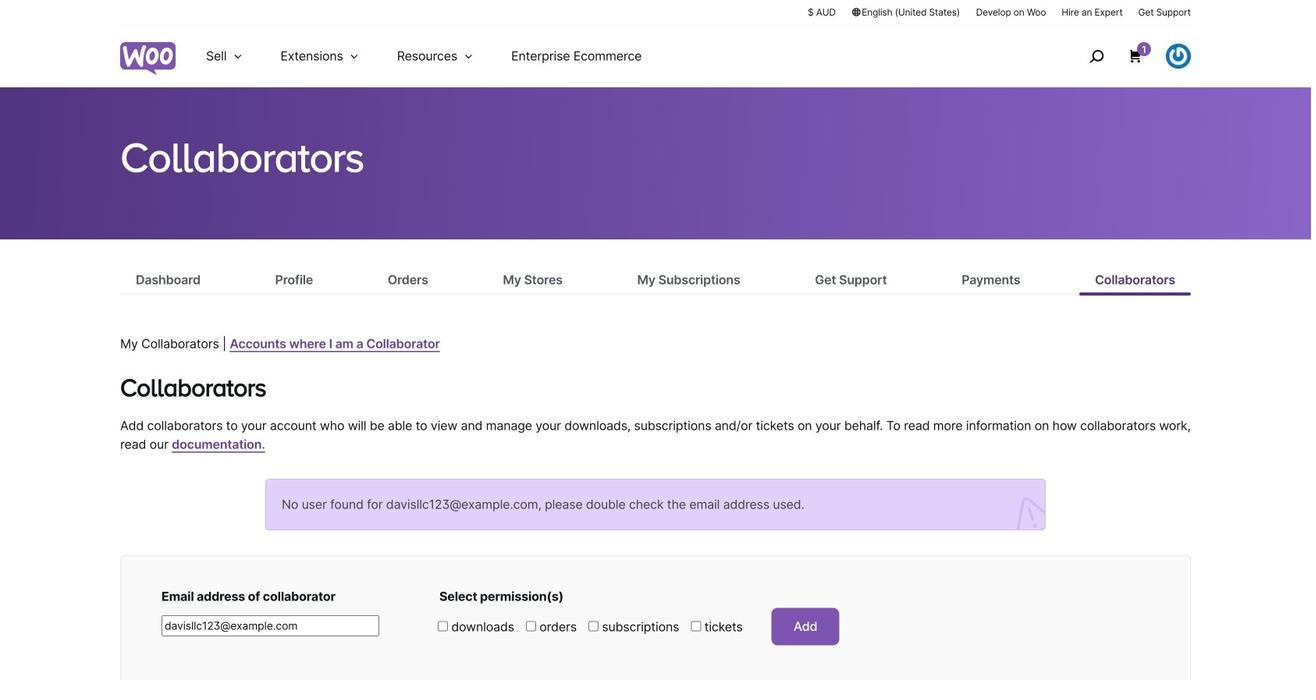 Task type: describe. For each thing, give the bounding box(es) containing it.
service navigation menu element
[[1056, 31, 1191, 82]]

open account menu image
[[1166, 44, 1191, 69]]

search image
[[1084, 44, 1109, 69]]



Task type: vqa. For each thing, say whether or not it's contained in the screenshot.
Open account menu image
yes



Task type: locate. For each thing, give the bounding box(es) containing it.
None checkbox
[[438, 622, 448, 632], [526, 622, 536, 632], [588, 622, 599, 632], [691, 622, 701, 632], [438, 622, 448, 632], [526, 622, 536, 632], [588, 622, 599, 632], [691, 622, 701, 632]]



